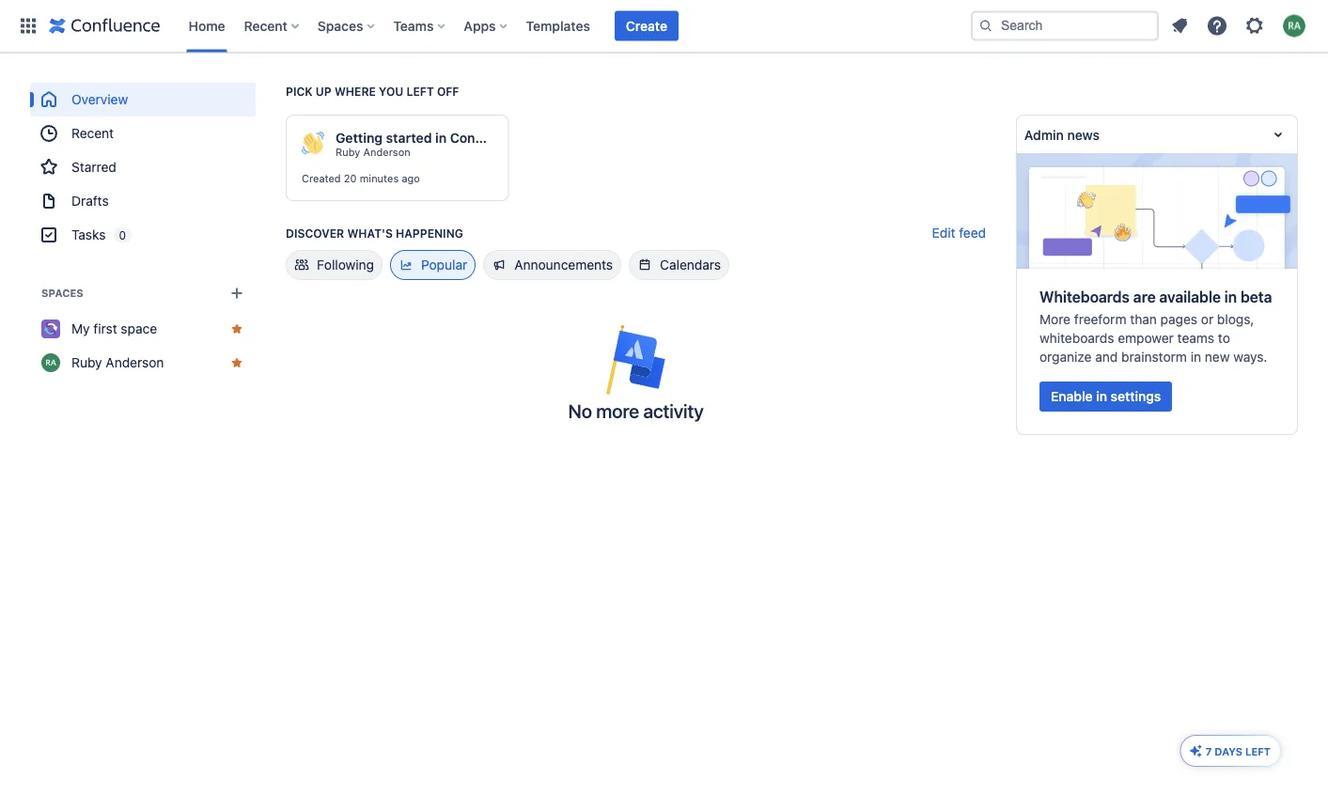 Task type: locate. For each thing, give the bounding box(es) containing it.
popular
[[421, 257, 467, 273]]

in right enable
[[1096, 389, 1107, 404]]

admin news
[[1025, 127, 1100, 142]]

off
[[437, 85, 459, 98]]

recent
[[244, 18, 288, 33], [71, 126, 114, 141]]

1 horizontal spatial spaces
[[318, 18, 363, 33]]

banner
[[0, 0, 1328, 53]]

0 vertical spatial ruby
[[336, 146, 360, 158]]

following
[[317, 257, 374, 273]]

recent inside dropdown button
[[244, 18, 288, 33]]

unstar this space image for ruby anderson
[[229, 355, 244, 370]]

ruby inside getting started in confluence ruby anderson
[[336, 146, 360, 158]]

edit feed button
[[932, 224, 986, 243]]

0 horizontal spatial spaces
[[41, 287, 84, 299]]

1 horizontal spatial ruby
[[336, 146, 360, 158]]

unstar this space image inside ruby anderson link
[[229, 355, 244, 370]]

more
[[1040, 312, 1071, 327]]

0 horizontal spatial ruby anderson link
[[30, 346, 256, 380]]

recent right home
[[244, 18, 288, 33]]

first
[[93, 321, 117, 337]]

to
[[1218, 330, 1230, 346]]

1 horizontal spatial recent
[[244, 18, 288, 33]]

2 unstar this space image from the top
[[229, 355, 244, 370]]

1 horizontal spatial ruby anderson link
[[336, 146, 411, 159]]

spaces up my
[[41, 287, 84, 299]]

ruby anderson link down space
[[30, 346, 256, 380]]

whiteboards
[[1040, 288, 1130, 306]]

freeform
[[1074, 312, 1127, 327]]

admin
[[1025, 127, 1064, 142]]

calendars
[[660, 257, 721, 273]]

whiteboards
[[1040, 330, 1114, 346]]

space
[[121, 321, 157, 337]]

ruby anderson link up minutes
[[336, 146, 411, 159]]

0 vertical spatial unstar this space image
[[229, 322, 244, 337]]

ruby anderson link
[[336, 146, 411, 159], [30, 346, 256, 380]]

confluence image
[[49, 15, 160, 37], [49, 15, 160, 37]]

apps button
[[458, 11, 515, 41]]

created 20 minutes ago
[[302, 173, 420, 185]]

premium icon image
[[1189, 744, 1204, 759]]

minutes
[[360, 173, 399, 185]]

are
[[1134, 288, 1156, 306]]

0 vertical spatial recent
[[244, 18, 288, 33]]

0 horizontal spatial recent
[[71, 126, 114, 141]]

enable in settings
[[1051, 389, 1161, 404]]

overview
[[71, 92, 128, 107]]

group
[[30, 83, 256, 252]]

in right started
[[435, 130, 447, 146]]

7 days left button
[[1181, 736, 1280, 766]]

anderson down started
[[363, 146, 411, 158]]

ruby down the getting
[[336, 146, 360, 158]]

you
[[379, 85, 404, 98]]

0 vertical spatial spaces
[[318, 18, 363, 33]]

search image
[[979, 18, 994, 33]]

in up blogs,
[[1225, 288, 1237, 306]]

my
[[71, 321, 90, 337]]

spaces
[[318, 18, 363, 33], [41, 287, 84, 299]]

beta
[[1241, 288, 1272, 306]]

calendars button
[[629, 250, 730, 280]]

anderson
[[363, 146, 411, 158], [106, 355, 164, 370]]

edit feed
[[932, 225, 986, 241]]

Search field
[[971, 11, 1159, 41]]

1 vertical spatial recent
[[71, 126, 114, 141]]

ways.
[[1234, 349, 1268, 365]]

1 vertical spatial anderson
[[106, 355, 164, 370]]

unstar this space image
[[229, 322, 244, 337], [229, 355, 244, 370]]

brainstorm
[[1122, 349, 1187, 365]]

ruby down my
[[71, 355, 102, 370]]

1 unstar this space image from the top
[[229, 322, 244, 337]]

recent up the starred
[[71, 126, 114, 141]]

anderson down space
[[106, 355, 164, 370]]

starred
[[71, 159, 116, 175]]

1 horizontal spatial anderson
[[363, 146, 411, 158]]

group containing overview
[[30, 83, 256, 252]]

in
[[435, 130, 447, 146], [1225, 288, 1237, 306], [1191, 349, 1202, 365], [1096, 389, 1107, 404]]

ruby anderson
[[71, 355, 164, 370]]

no more activity
[[568, 400, 704, 422]]

0 vertical spatial anderson
[[363, 146, 411, 158]]

banner containing home
[[0, 0, 1328, 53]]

create a space image
[[226, 282, 248, 305]]

overview link
[[30, 83, 256, 117]]

anderson inside getting started in confluence ruby anderson
[[363, 146, 411, 158]]

ruby
[[336, 146, 360, 158], [71, 355, 102, 370]]

announcements
[[514, 257, 613, 273]]

blogs,
[[1217, 312, 1254, 327]]

unstar this space image for my first space
[[229, 322, 244, 337]]

create
[[626, 18, 667, 33]]

1 vertical spatial unstar this space image
[[229, 355, 244, 370]]

0 vertical spatial ruby anderson link
[[336, 146, 411, 159]]

settings
[[1111, 389, 1161, 404]]

home
[[188, 18, 225, 33]]

1 vertical spatial ruby anderson link
[[30, 346, 256, 380]]

pages
[[1161, 312, 1198, 327]]

recent inside group
[[71, 126, 114, 141]]

apps
[[464, 18, 496, 33]]

and
[[1095, 349, 1118, 365]]

:wave: image
[[302, 132, 324, 154], [302, 132, 324, 154]]

1 vertical spatial ruby
[[71, 355, 102, 370]]

announcements button
[[483, 250, 622, 280]]

more
[[596, 400, 639, 422]]

starred link
[[30, 150, 256, 184]]

recent button
[[238, 11, 306, 41]]

discover
[[286, 227, 344, 240]]

notification icon image
[[1169, 15, 1191, 37]]

edit
[[932, 225, 956, 241]]

organize
[[1040, 349, 1092, 365]]

spaces up where
[[318, 18, 363, 33]]

20
[[344, 173, 357, 185]]

unstar this space image inside my first space link
[[229, 322, 244, 337]]



Task type: vqa. For each thing, say whether or not it's contained in the screenshot.
Starred
yes



Task type: describe. For each thing, give the bounding box(es) containing it.
settings icon image
[[1244, 15, 1266, 37]]

create link
[[615, 11, 679, 41]]

my first space
[[71, 321, 157, 337]]

getting
[[336, 130, 383, 146]]

my first space link
[[30, 312, 256, 346]]

recent link
[[30, 117, 256, 150]]

new
[[1205, 349, 1230, 365]]

news
[[1068, 127, 1100, 142]]

popular button
[[390, 250, 476, 280]]

0 horizontal spatial anderson
[[106, 355, 164, 370]]

started
[[386, 130, 432, 146]]

spaces button
[[312, 11, 382, 41]]

what's
[[347, 227, 393, 240]]

days
[[1215, 745, 1243, 758]]

no
[[568, 400, 592, 422]]

or
[[1201, 312, 1214, 327]]

7
[[1206, 745, 1212, 758]]

0
[[119, 228, 126, 242]]

happening
[[396, 227, 463, 240]]

enable in settings link
[[1040, 382, 1172, 412]]

left
[[407, 85, 434, 98]]

in down "teams"
[[1191, 349, 1202, 365]]

created
[[302, 173, 341, 185]]

activity
[[643, 400, 704, 422]]

help icon image
[[1206, 15, 1229, 37]]

your profile and preferences image
[[1283, 15, 1306, 37]]

feed
[[959, 225, 986, 241]]

getting started in confluence ruby anderson
[[336, 130, 522, 158]]

tasks
[[71, 227, 106, 243]]

enable
[[1051, 389, 1093, 404]]

available
[[1160, 288, 1221, 306]]

templates link
[[520, 11, 596, 41]]

0 horizontal spatial ruby
[[71, 355, 102, 370]]

discover what's happening
[[286, 227, 463, 240]]

left
[[1246, 745, 1271, 758]]

drafts link
[[30, 184, 256, 218]]

drafts
[[71, 193, 109, 209]]

7 days left
[[1206, 745, 1271, 758]]

spaces inside popup button
[[318, 18, 363, 33]]

pick
[[286, 85, 313, 98]]

appswitcher icon image
[[17, 15, 39, 37]]

teams button
[[388, 11, 453, 41]]

templates
[[526, 18, 590, 33]]

teams
[[393, 18, 434, 33]]

confluence
[[450, 130, 522, 146]]

admin news button
[[1017, 116, 1297, 153]]

teams
[[1178, 330, 1215, 346]]

whiteboards are available in beta more freeform than pages or blogs, whiteboards empower teams to organize and brainstorm in new ways.
[[1040, 288, 1272, 365]]

1 vertical spatial spaces
[[41, 287, 84, 299]]

following button
[[286, 250, 383, 280]]

than
[[1130, 312, 1157, 327]]

up
[[316, 85, 332, 98]]

ago
[[402, 173, 420, 185]]

empower
[[1118, 330, 1174, 346]]

pick up where you left off
[[286, 85, 459, 98]]

in inside getting started in confluence ruby anderson
[[435, 130, 447, 146]]

global element
[[11, 0, 967, 52]]

home link
[[183, 11, 231, 41]]

where
[[335, 85, 376, 98]]



